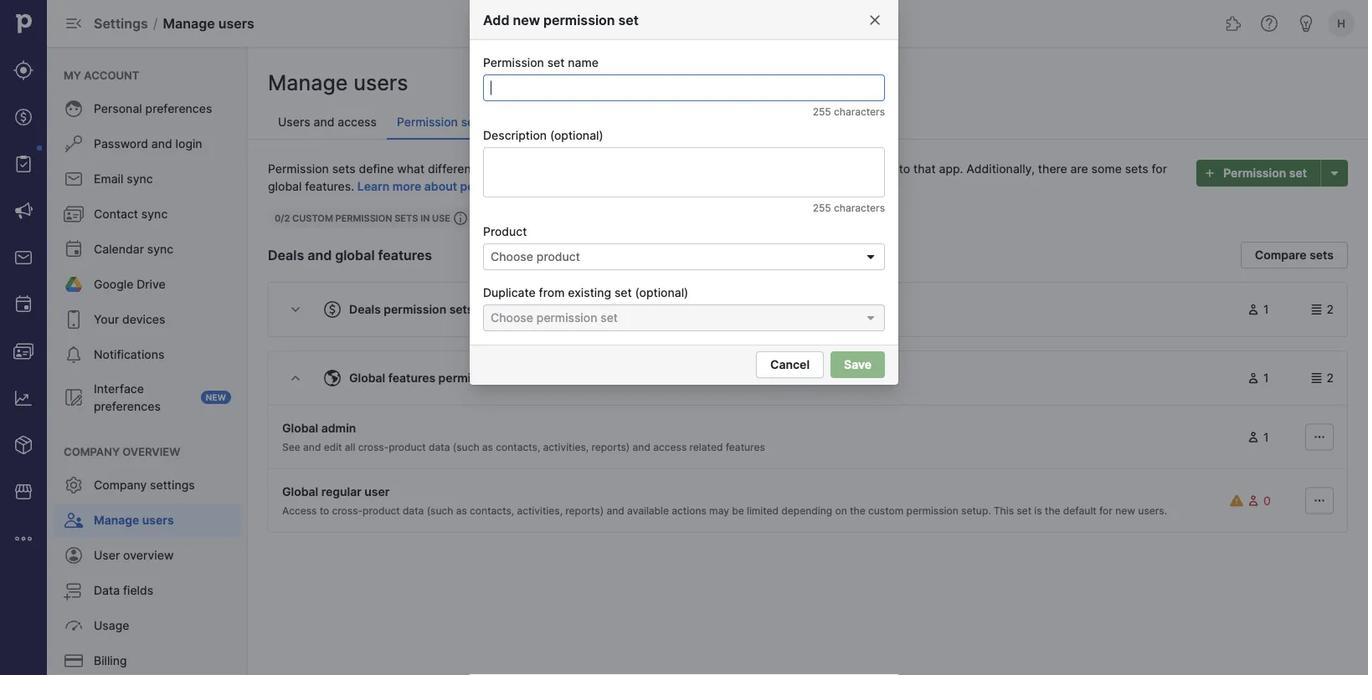 Task type: vqa. For each thing, say whether or not it's contained in the screenshot.
Manage users to the bottom
yes



Task type: describe. For each thing, give the bounding box(es) containing it.
choose for choose product
[[491, 250, 534, 264]]

permission up "name"
[[544, 12, 615, 28]]

color undefined image for data fields
[[64, 581, 84, 601]]

notifications link
[[54, 338, 241, 372]]

and up available
[[633, 442, 651, 454]]

sets up global features permission sets
[[450, 303, 474, 317]]

1 vertical spatial global
[[335, 247, 375, 263]]

contact sync
[[94, 207, 168, 222]]

admin
[[321, 421, 356, 436]]

1 vertical spatial features
[[388, 372, 436, 386]]

personal preferences
[[94, 102, 212, 116]]

access inside global admin see and edit all cross-product data (such as contacts, activities, reports) and access related features
[[654, 442, 687, 454]]

global for global admin see and edit all cross-product data (such as contacts, activities, reports) and access related features
[[282, 421, 319, 436]]

learn
[[358, 179, 390, 193]]

sync for email sync
[[127, 172, 153, 186]]

depending
[[782, 506, 833, 518]]

add new permission set
[[483, 12, 639, 28]]

sync for contact sync
[[141, 207, 168, 222]]

as inside 'global regular user access to cross-product data (such as contacts, activities, reports) and available actions may be limited depending on the custom permission setup. this set is the default for new users.'
[[456, 506, 467, 518]]

choose product button
[[483, 244, 885, 271]]

of
[[513, 162, 525, 176]]

company settings
[[94, 479, 195, 493]]

users right /
[[218, 15, 254, 31]]

permission inside field
[[537, 311, 598, 325]]

/
[[153, 15, 158, 31]]

permission down learn
[[336, 213, 392, 224]]

1 horizontal spatial to
[[800, 162, 812, 176]]

for inside 'global regular user access to cross-product data (such as contacts, activities, reports) and available actions may be limited depending on the custom permission setup. this set is the default for new users.'
[[1100, 506, 1113, 518]]

control
[[815, 162, 854, 176]]

characters for permission set name
[[834, 106, 885, 118]]

settings
[[94, 15, 148, 31]]

1 for deals permission sets
[[1264, 303, 1270, 317]]

overview for company overview
[[123, 446, 180, 459]]

255 for permission set name
[[813, 106, 832, 118]]

product inside 'global regular user access to cross-product data (such as contacts, activities, reports) and available actions may be limited depending on the custom permission setup. this set is the default for new users.'
[[363, 506, 400, 518]]

Choose product field
[[483, 244, 885, 271]]

users
[[278, 115, 310, 129]]

do
[[585, 162, 599, 176]]

0 horizontal spatial new
[[513, 12, 540, 28]]

color undefined image for user overview
[[64, 546, 84, 566]]

3 1 from the top
[[1264, 431, 1270, 445]]

color undefined image for personal preferences
[[64, 99, 84, 119]]

deals for deals and global features
[[268, 247, 304, 263]]

global for global features permission sets
[[349, 372, 386, 386]]

permission sets
[[397, 115, 485, 129]]

menu toggle image
[[64, 13, 84, 34]]

user
[[94, 549, 120, 563]]

permission for permission sets define what different types of users can do and see. each app has its own sets to control access to that app. additionally, there are some sets for global features.
[[268, 162, 329, 176]]

different
[[428, 162, 476, 176]]

learn more about permission sets link
[[358, 179, 550, 193]]

users up users and access
[[354, 70, 408, 95]]

2 horizontal spatial to
[[899, 162, 911, 176]]

company for company settings
[[94, 479, 147, 493]]

duplicate
[[483, 286, 536, 300]]

from
[[539, 286, 565, 300]]

drive
[[137, 278, 166, 292]]

permission set button
[[1197, 160, 1322, 187]]

duplicate from existing set (optional)
[[483, 286, 689, 300]]

more
[[393, 179, 422, 193]]

email sync link
[[54, 163, 241, 196]]

regular
[[321, 485, 362, 499]]

may
[[710, 506, 730, 518]]

deals image
[[13, 107, 34, 127]]

2 for global features permission sets
[[1327, 372, 1334, 386]]

on
[[836, 506, 847, 518]]

user overview link
[[54, 539, 241, 573]]

set inside field
[[601, 311, 618, 325]]

color undefined image for password and login
[[64, 134, 84, 154]]

0
[[1264, 494, 1271, 508]]

sets down description (optional)
[[526, 179, 550, 193]]

and right users
[[314, 115, 335, 129]]

save button
[[831, 352, 885, 379]]

password and login link
[[54, 127, 241, 161]]

there
[[1038, 162, 1068, 176]]

setup.
[[962, 506, 991, 518]]

see.
[[627, 162, 650, 176]]

save
[[844, 358, 872, 372]]

0 horizontal spatial (optional)
[[550, 128, 604, 142]]

can
[[562, 162, 582, 176]]

company overview
[[64, 446, 180, 459]]

global regular user access to cross-product data (such as contacts, activities, reports) and available actions may be limited depending on the custom permission setup. this set is the default for new users.
[[282, 485, 1168, 518]]

color undefined image for calendar sync
[[64, 240, 84, 260]]

color undefined image for google drive
[[64, 275, 84, 295]]

h
[[1338, 17, 1346, 30]]

interface preferences
[[94, 382, 161, 414]]

users inside permission sets define what different types of users can do and see. each app has its own sets to control access to that app. additionally, there are some sets for global features.
[[528, 162, 558, 176]]

overview for user overview
[[123, 549, 174, 563]]

contacts, inside 'global regular user access to cross-product data (such as contacts, activities, reports) and available actions may be limited depending on the custom permission setup. this set is the default for new users.'
[[470, 506, 514, 518]]

0/2
[[275, 213, 290, 224]]

activities image
[[13, 295, 34, 315]]

sets right own
[[774, 162, 797, 176]]

set inside button
[[1290, 166, 1308, 181]]

color undefined image for billing
[[64, 652, 84, 672]]

calendar sync link
[[54, 233, 241, 266]]

user
[[365, 485, 390, 499]]

global for global regular user access to cross-product data (such as contacts, activities, reports) and available actions may be limited depending on the custom permission setup. this set is the default for new users.
[[282, 485, 319, 499]]

insights image
[[13, 389, 34, 409]]

deals and global features
[[268, 247, 432, 263]]

own
[[747, 162, 770, 176]]

google drive link
[[54, 268, 241, 302]]

1 vertical spatial (optional)
[[635, 286, 689, 300]]

calendar sync
[[94, 243, 174, 257]]

compare sets
[[1256, 248, 1334, 263]]

reports) inside global admin see and edit all cross-product data (such as contacts, activities, reports) and access related features
[[592, 442, 630, 454]]

sets left in
[[395, 213, 418, 224]]

255 for description (optional)
[[813, 202, 832, 214]]

permission set
[[1224, 166, 1308, 181]]

home image
[[11, 11, 36, 36]]

sets right some on the right top of page
[[1126, 162, 1149, 176]]

email sync
[[94, 172, 153, 186]]

choose product
[[491, 250, 580, 264]]

sets inside "button"
[[1310, 248, 1334, 263]]

permission for permission sets
[[397, 115, 458, 129]]

google
[[94, 278, 134, 292]]

usage
[[94, 619, 129, 634]]

color undefined image for interface preferences
[[64, 388, 84, 408]]

products image
[[13, 436, 34, 456]]

contact sync link
[[54, 198, 241, 231]]

manage inside "link"
[[94, 514, 139, 528]]

about
[[425, 179, 457, 193]]

campaigns image
[[13, 201, 34, 221]]

are
[[1071, 162, 1089, 176]]

deals permission sets
[[349, 303, 474, 317]]

0 horizontal spatial custom
[[292, 213, 333, 224]]

0 vertical spatial manage users
[[268, 70, 408, 95]]

actions image for global admin
[[1310, 431, 1330, 444]]

actions image for global regular user
[[1310, 495, 1330, 508]]

available
[[627, 506, 669, 518]]

data fields
[[94, 584, 153, 599]]

color undefined image up campaigns image
[[13, 154, 34, 174]]

product inside global admin see and edit all cross-product data (such as contacts, activities, reports) and access related features
[[389, 442, 426, 454]]

limited
[[747, 506, 779, 518]]

global admin see and edit all cross-product data (such as contacts, activities, reports) and access related features
[[282, 421, 765, 454]]

company settings link
[[54, 469, 241, 503]]

learn more about permission sets
[[358, 179, 550, 193]]

color primary image inside choose permission set field
[[864, 312, 878, 325]]

data fields link
[[54, 575, 241, 608]]

personal preferences link
[[54, 92, 241, 126]]

255 characters for description (optional)
[[813, 202, 885, 214]]



Task type: locate. For each thing, give the bounding box(es) containing it.
permission
[[483, 55, 544, 70], [397, 115, 458, 129], [268, 162, 329, 176], [1224, 166, 1287, 181]]

0 horizontal spatial manage
[[94, 514, 139, 528]]

manage users menu item
[[47, 504, 248, 538]]

global up 0/2
[[268, 179, 302, 193]]

features down deals permission sets
[[388, 372, 436, 386]]

(optional) up choose permission set field
[[635, 286, 689, 300]]

color undefined image left usage
[[64, 617, 84, 637]]

0 vertical spatial characters
[[834, 106, 885, 118]]

has
[[708, 162, 727, 176]]

255 down control
[[813, 202, 832, 214]]

0 horizontal spatial global
[[268, 179, 302, 193]]

0 vertical spatial 255
[[813, 106, 832, 118]]

2 vertical spatial global
[[282, 485, 319, 499]]

permission inside permission sets define what different types of users can do and see. each app has its own sets to control access to that app. additionally, there are some sets for global features.
[[268, 162, 329, 176]]

2 vertical spatial access
[[654, 442, 687, 454]]

color undefined image for notifications
[[64, 345, 84, 365]]

sync up calendar sync link
[[141, 207, 168, 222]]

color undefined image inside "email sync" link
[[64, 169, 84, 189]]

2 vertical spatial sync
[[147, 243, 174, 257]]

6 color undefined image from the top
[[64, 345, 84, 365]]

the
[[850, 506, 866, 518], [1045, 506, 1061, 518]]

access
[[282, 506, 317, 518]]

password
[[94, 137, 148, 151]]

reports) inside 'global regular user access to cross-product data (such as contacts, activities, reports) and available actions may be limited depending on the custom permission setup. this set is the default for new users.'
[[566, 506, 604, 518]]

0 vertical spatial overview
[[123, 446, 180, 459]]

0 horizontal spatial deals
[[268, 247, 304, 263]]

google drive
[[94, 278, 166, 292]]

sets up features.
[[332, 162, 356, 176]]

users right of
[[528, 162, 558, 176]]

global up admin
[[349, 372, 386, 386]]

menu for description (optional)
[[0, 0, 47, 676]]

1 horizontal spatial access
[[654, 442, 687, 454]]

to left that
[[899, 162, 911, 176]]

color undefined image left user
[[64, 546, 84, 566]]

2 choose from the top
[[491, 311, 534, 325]]

global up access
[[282, 485, 319, 499]]

2 255 characters from the top
[[813, 202, 885, 214]]

color undefined image inside notifications link
[[64, 345, 84, 365]]

color primary image inside choose product popup button
[[864, 250, 878, 264]]

1 vertical spatial manage
[[268, 70, 348, 95]]

your
[[94, 313, 119, 327]]

1 vertical spatial cross-
[[332, 506, 363, 518]]

color undefined image right the marketplace icon
[[64, 476, 84, 496]]

Search Pipedrive field
[[534, 7, 835, 40]]

1 actions image from the top
[[1310, 431, 1330, 444]]

1 characters from the top
[[834, 106, 885, 118]]

2 255 from the top
[[813, 202, 832, 214]]

permission down types
[[460, 179, 523, 193]]

color primary inverted image
[[1201, 167, 1221, 180]]

0 vertical spatial cross-
[[358, 442, 389, 454]]

0 vertical spatial deals
[[268, 247, 304, 263]]

contacts image
[[13, 342, 34, 362]]

permission down from
[[537, 311, 598, 325]]

preferences for interface
[[94, 400, 161, 414]]

color undefined image
[[64, 99, 84, 119], [64, 134, 84, 154], [64, 169, 84, 189], [64, 204, 84, 224], [64, 275, 84, 295], [64, 345, 84, 365], [64, 476, 84, 496], [64, 511, 84, 531], [64, 546, 84, 566], [64, 581, 84, 601], [64, 617, 84, 637], [64, 652, 84, 672]]

2 horizontal spatial manage
[[268, 70, 348, 95]]

0 vertical spatial (such
[[453, 442, 480, 454]]

sales inbox image
[[13, 248, 34, 268]]

color undefined image inside google drive link
[[64, 275, 84, 295]]

1 vertical spatial manage users
[[94, 514, 174, 528]]

cross- down regular
[[332, 506, 363, 518]]

custom right 0/2
[[292, 213, 333, 224]]

0 vertical spatial contacts,
[[496, 442, 540, 454]]

color undefined image left calendar
[[64, 240, 84, 260]]

1 255 from the top
[[813, 106, 832, 118]]

manage up users
[[268, 70, 348, 95]]

color undefined image inside personal preferences link
[[64, 99, 84, 119]]

0 vertical spatial custom
[[292, 213, 333, 224]]

2 actions image from the top
[[1310, 495, 1330, 508]]

access left related
[[654, 442, 687, 454]]

app
[[683, 162, 704, 176]]

2 color undefined image from the top
[[64, 134, 84, 154]]

1 vertical spatial 255 characters
[[813, 202, 885, 214]]

2 characters from the top
[[834, 202, 885, 214]]

company down company overview
[[94, 479, 147, 493]]

activities, inside 'global regular user access to cross-product data (such as contacts, activities, reports) and available actions may be limited depending on the custom permission setup. this set is the default for new users.'
[[517, 506, 563, 518]]

0 horizontal spatial access
[[338, 115, 377, 129]]

0 vertical spatial data
[[429, 442, 450, 454]]

0 vertical spatial access
[[338, 115, 377, 129]]

company up company settings
[[64, 446, 120, 459]]

preferences down interface
[[94, 400, 161, 414]]

2 for deals permission sets
[[1327, 303, 1334, 317]]

data inside global admin see and edit all cross-product data (such as contacts, activities, reports) and access related features
[[429, 442, 450, 454]]

0 vertical spatial global
[[268, 179, 302, 193]]

preferences for personal
[[145, 102, 212, 116]]

1 vertical spatial product
[[389, 442, 426, 454]]

255 characters down control
[[813, 202, 885, 214]]

0 vertical spatial new
[[513, 12, 540, 28]]

color undefined image left google
[[64, 275, 84, 295]]

types
[[479, 162, 510, 176]]

manage users up users and access
[[268, 70, 408, 95]]

users and access
[[278, 115, 377, 129]]

and inside 'global regular user access to cross-product data (such as contacts, activities, reports) and available actions may be limited depending on the custom permission setup. this set is the default for new users.'
[[607, 506, 625, 518]]

manage users link
[[54, 504, 241, 538]]

leads image
[[13, 60, 34, 80]]

1 vertical spatial new
[[1116, 506, 1136, 518]]

global features permission sets
[[349, 372, 528, 386]]

1 vertical spatial global
[[282, 421, 319, 436]]

2 2 from the top
[[1327, 372, 1334, 386]]

manage users up user overview
[[94, 514, 174, 528]]

and right 'see'
[[303, 442, 321, 454]]

1 vertical spatial activities,
[[517, 506, 563, 518]]

choose permission set
[[491, 311, 618, 325]]

color undefined image for contact sync
[[64, 204, 84, 224]]

additionally,
[[967, 162, 1035, 176]]

cross- right all
[[358, 442, 389, 454]]

in
[[421, 213, 430, 224]]

1 vertical spatial 255
[[813, 202, 832, 214]]

1 vertical spatial deals
[[349, 303, 381, 317]]

settings / manage users
[[94, 15, 254, 31]]

0 vertical spatial 255 characters
[[813, 106, 885, 118]]

8 color undefined image from the top
[[64, 511, 84, 531]]

contact
[[94, 207, 138, 222]]

collapse image
[[286, 372, 306, 385]]

company
[[64, 446, 120, 459], [94, 479, 147, 493]]

(such inside global admin see and edit all cross-product data (such as contacts, activities, reports) and access related features
[[453, 442, 480, 454]]

255 characters for permission set name
[[813, 106, 885, 118]]

color undefined image left interface
[[64, 388, 84, 408]]

color undefined image inside manage users "link"
[[64, 511, 84, 531]]

2 vertical spatial features
[[726, 442, 765, 454]]

choose down "product"
[[491, 250, 534, 264]]

reports) up available
[[592, 442, 630, 454]]

overview
[[123, 446, 180, 459], [123, 549, 174, 563]]

company inside company settings link
[[94, 479, 147, 493]]

product up user
[[389, 442, 426, 454]]

color undefined image for manage users
[[64, 511, 84, 531]]

0 vertical spatial activities,
[[543, 442, 589, 454]]

color primary image
[[454, 212, 467, 225], [1247, 303, 1261, 317], [864, 312, 878, 325], [322, 369, 343, 389], [1247, 372, 1261, 385], [1310, 372, 1324, 385]]

account
[[84, 69, 139, 82]]

permission for permission set
[[1224, 166, 1287, 181]]

sync right the email
[[127, 172, 153, 186]]

actions image
[[1310, 431, 1330, 444], [1310, 495, 1330, 508]]

overview down manage users menu item
[[123, 549, 174, 563]]

1 vertical spatial contacts,
[[470, 506, 514, 518]]

to left control
[[800, 162, 812, 176]]

new inside 'global regular user access to cross-product data (such as contacts, activities, reports) and available actions may be limited depending on the custom permission setup. this set is the default for new users.'
[[1116, 506, 1136, 518]]

for left color primary inverted image
[[1152, 162, 1168, 176]]

255 characters up control
[[813, 106, 885, 118]]

product inside popup button
[[537, 250, 580, 264]]

0 horizontal spatial to
[[320, 506, 329, 518]]

sync
[[127, 172, 153, 186], [141, 207, 168, 222], [147, 243, 174, 257]]

some
[[1092, 162, 1122, 176]]

deals for deals permission sets
[[349, 303, 381, 317]]

expand image
[[286, 303, 306, 317]]

0 vertical spatial 2
[[1327, 303, 1334, 317]]

color undefined image inside billing link
[[64, 652, 84, 672]]

1 choose from the top
[[491, 250, 534, 264]]

data inside 'global regular user access to cross-product data (such as contacts, activities, reports) and available actions may be limited depending on the custom permission setup. this set is the default for new users.'
[[403, 506, 424, 518]]

to
[[800, 162, 812, 176], [899, 162, 911, 176], [320, 506, 329, 518]]

1 2 from the top
[[1327, 303, 1334, 317]]

color warning image
[[1231, 495, 1244, 508]]

color primary image
[[869, 13, 882, 27], [864, 250, 878, 264], [322, 300, 343, 320], [1310, 303, 1324, 317], [1247, 431, 1261, 444]]

0 horizontal spatial manage users
[[94, 514, 174, 528]]

12 color undefined image from the top
[[64, 652, 84, 672]]

1 vertical spatial preferences
[[94, 400, 161, 414]]

global inside permission sets define what different types of users can do and see. each app has its own sets to control access to that app. additionally, there are some sets for global features.
[[268, 179, 302, 193]]

set inside 'global regular user access to cross-product data (such as contacts, activities, reports) and available actions may be limited depending on the custom permission setup. this set is the default for new users.'
[[1017, 506, 1032, 518]]

Choose permission set field
[[483, 305, 885, 332]]

permission up global admin see and edit all cross-product data (such as contacts, activities, reports) and access related features
[[439, 372, 501, 386]]

1 vertical spatial overview
[[123, 549, 174, 563]]

preferences
[[145, 102, 212, 116], [94, 400, 161, 414]]

this
[[994, 506, 1014, 518]]

to right access
[[320, 506, 329, 518]]

features down in
[[378, 247, 432, 263]]

features right related
[[726, 442, 765, 454]]

preferences up login
[[145, 102, 212, 116]]

0 vertical spatial sync
[[127, 172, 153, 186]]

1 vertical spatial access
[[857, 162, 896, 176]]

1 horizontal spatial the
[[1045, 506, 1061, 518]]

name
[[568, 55, 599, 70]]

billing
[[94, 655, 127, 669]]

color undefined image left password
[[64, 134, 84, 154]]

sets right compare
[[1310, 248, 1334, 263]]

1 horizontal spatial data
[[429, 442, 450, 454]]

related
[[690, 442, 723, 454]]

1 vertical spatial as
[[456, 506, 467, 518]]

password and login
[[94, 137, 202, 151]]

10 color undefined image from the top
[[64, 581, 84, 601]]

permission sets define what different types of users can do and see. each app has its own sets to control access to that app. additionally, there are some sets for global features.
[[268, 162, 1168, 193]]

billing link
[[54, 645, 241, 676]]

custom right on
[[869, 506, 904, 518]]

color undefined image left billing
[[64, 652, 84, 672]]

global up 'see'
[[282, 421, 319, 436]]

contacts,
[[496, 442, 540, 454], [470, 506, 514, 518]]

permission set name
[[483, 55, 599, 70]]

h button
[[1325, 7, 1359, 40]]

its
[[731, 162, 744, 176]]

2 vertical spatial manage
[[94, 514, 139, 528]]

and left available
[[607, 506, 625, 518]]

cross- inside global admin see and edit all cross-product data (such as contacts, activities, reports) and access related features
[[358, 442, 389, 454]]

app.
[[939, 162, 964, 176]]

1 horizontal spatial manage users
[[268, 70, 408, 95]]

access inside permission sets define what different types of users can do and see. each app has its own sets to control access to that app. additionally, there are some sets for global features.
[[857, 162, 896, 176]]

0 vertical spatial 1
[[1264, 303, 1270, 317]]

2 horizontal spatial access
[[857, 162, 896, 176]]

characters up control
[[834, 106, 885, 118]]

data
[[94, 584, 120, 599]]

color undefined image inside contact sync link
[[64, 204, 84, 224]]

color undefined image down "my" on the top left of page
[[64, 99, 84, 119]]

7 color undefined image from the top
[[64, 476, 84, 496]]

users inside manage users "link"
[[142, 514, 174, 528]]

for
[[1152, 162, 1168, 176], [1100, 506, 1113, 518]]

my account
[[64, 69, 139, 82]]

color undefined image for usage
[[64, 617, 84, 637]]

color undefined image inside user overview link
[[64, 546, 84, 566]]

global down 0/2 custom permission sets in use
[[335, 247, 375, 263]]

custom inside 'global regular user access to cross-product data (such as contacts, activities, reports) and available actions may be limited depending on the custom permission setup. this set is the default for new users.'
[[869, 506, 904, 518]]

color undefined image left the data
[[64, 581, 84, 601]]

permission for permission set name
[[483, 55, 544, 70]]

email
[[94, 172, 123, 186]]

edit
[[324, 442, 342, 454]]

color undefined image for email sync
[[64, 169, 84, 189]]

color undefined image right more image
[[64, 511, 84, 531]]

0 vertical spatial global
[[349, 372, 386, 386]]

the right on
[[850, 506, 866, 518]]

1 vertical spatial characters
[[834, 202, 885, 214]]

quick add image
[[855, 13, 875, 34]]

0 vertical spatial manage
[[163, 15, 215, 31]]

sets
[[461, 115, 485, 129], [332, 162, 356, 176], [774, 162, 797, 176], [1126, 162, 1149, 176], [526, 179, 550, 193], [395, 213, 418, 224], [1310, 248, 1334, 263], [450, 303, 474, 317], [504, 372, 528, 386]]

features inside global admin see and edit all cross-product data (such as contacts, activities, reports) and access related features
[[726, 442, 765, 454]]

manage right /
[[163, 15, 215, 31]]

permission inside 'global regular user access to cross-product data (such as contacts, activities, reports) and available actions may be limited depending on the custom permission setup. this set is the default for new users.'
[[907, 506, 959, 518]]

login
[[176, 137, 202, 151]]

characters down control
[[834, 202, 885, 214]]

color negative image
[[1247, 495, 1261, 508]]

product
[[537, 250, 580, 264], [389, 442, 426, 454], [363, 506, 400, 518]]

permission up features.
[[268, 162, 329, 176]]

and left login
[[151, 137, 172, 151]]

color undefined image inside calendar sync link
[[64, 240, 84, 260]]

1 vertical spatial company
[[94, 479, 147, 493]]

sync up drive in the left of the page
[[147, 243, 174, 257]]

color undefined image inside company settings link
[[64, 476, 84, 496]]

1 horizontal spatial new
[[1116, 506, 1136, 518]]

use
[[432, 213, 451, 224]]

(such inside 'global regular user access to cross-product data (such as contacts, activities, reports) and available actions may be limited depending on the custom permission setup. this set is the default for new users.'
[[427, 506, 454, 518]]

permission inside button
[[1224, 166, 1287, 181]]

1 vertical spatial for
[[1100, 506, 1113, 518]]

0 horizontal spatial for
[[1100, 506, 1113, 518]]

and down 0/2 custom permission sets in use
[[308, 247, 332, 263]]

1 the from the left
[[850, 506, 866, 518]]

0 vertical spatial company
[[64, 446, 120, 459]]

sales assistant image
[[1297, 13, 1317, 34]]

color undefined image inside your devices link
[[64, 310, 84, 330]]

1 vertical spatial choose
[[491, 311, 534, 325]]

users down company settings link in the left of the page
[[142, 514, 174, 528]]

1 vertical spatial reports)
[[566, 506, 604, 518]]

new left users.
[[1116, 506, 1136, 518]]

all
[[345, 442, 355, 454]]

1 vertical spatial sync
[[141, 207, 168, 222]]

None text field
[[483, 75, 885, 101], [483, 147, 885, 198], [483, 75, 885, 101], [483, 147, 885, 198]]

and right do
[[602, 162, 623, 176]]

1 horizontal spatial (optional)
[[635, 286, 689, 300]]

actions
[[672, 506, 707, 518]]

choose for choose permission set
[[491, 311, 534, 325]]

0 vertical spatial as
[[482, 442, 493, 454]]

1 vertical spatial custom
[[869, 506, 904, 518]]

sets up the different
[[461, 115, 485, 129]]

(optional)
[[550, 128, 604, 142], [635, 286, 689, 300]]

color undefined image inside usage link
[[64, 617, 84, 637]]

existing
[[568, 286, 612, 300]]

activities, inside global admin see and edit all cross-product data (such as contacts, activities, reports) and access related features
[[543, 442, 589, 454]]

contacts, inside global admin see and edit all cross-product data (such as contacts, activities, reports) and access related features
[[496, 442, 540, 454]]

see
[[282, 442, 300, 454]]

11 color undefined image from the top
[[64, 617, 84, 637]]

deals
[[268, 247, 304, 263], [349, 303, 381, 317]]

permission right color primary inverted image
[[1224, 166, 1287, 181]]

settings
[[150, 479, 195, 493]]

set
[[619, 12, 639, 28], [548, 55, 565, 70], [1290, 166, 1308, 181], [615, 286, 632, 300], [601, 311, 618, 325], [1017, 506, 1032, 518]]

4 color undefined image from the top
[[64, 204, 84, 224]]

define
[[359, 162, 394, 176]]

choose down duplicate
[[491, 311, 534, 325]]

3 color undefined image from the top
[[64, 169, 84, 189]]

compare sets button
[[1241, 242, 1349, 269]]

cancel button
[[756, 352, 824, 379]]

product
[[483, 224, 527, 239]]

0 horizontal spatial data
[[403, 506, 424, 518]]

0 vertical spatial for
[[1152, 162, 1168, 176]]

permission down add
[[483, 55, 544, 70]]

color undefined image for your devices
[[64, 310, 84, 330]]

manage up user
[[94, 514, 139, 528]]

menu for deals and global features
[[47, 47, 248, 676]]

0 vertical spatial choose
[[491, 250, 534, 264]]

0 vertical spatial features
[[378, 247, 432, 263]]

choose inside popup button
[[491, 250, 534, 264]]

1 1 from the top
[[1264, 303, 1270, 317]]

permission left setup.
[[907, 506, 959, 518]]

access right control
[[857, 162, 896, 176]]

9 color undefined image from the top
[[64, 546, 84, 566]]

sync for calendar sync
[[147, 243, 174, 257]]

interface
[[94, 382, 144, 396]]

quick help image
[[1260, 13, 1280, 34]]

1
[[1264, 303, 1270, 317], [1264, 372, 1270, 386], [1264, 431, 1270, 445]]

menu
[[0, 0, 47, 676], [47, 47, 248, 676]]

5 color undefined image from the top
[[64, 275, 84, 295]]

255
[[813, 106, 832, 118], [813, 202, 832, 214]]

deals down "deals and global features"
[[349, 303, 381, 317]]

devices
[[122, 313, 165, 327]]

1 horizontal spatial global
[[335, 247, 375, 263]]

color undefined image
[[13, 154, 34, 174], [64, 240, 84, 260], [64, 310, 84, 330], [64, 388, 84, 408]]

0/2 custom permission sets in use
[[275, 213, 451, 224]]

product down user
[[363, 506, 400, 518]]

2 the from the left
[[1045, 506, 1061, 518]]

notifications
[[94, 348, 165, 362]]

menu containing personal preferences
[[47, 47, 248, 676]]

0 horizontal spatial as
[[456, 506, 467, 518]]

global inside global admin see and edit all cross-product data (such as contacts, activities, reports) and access related features
[[282, 421, 319, 436]]

to inside 'global regular user access to cross-product data (such as contacts, activities, reports) and available actions may be limited depending on the custom permission setup. this set is the default for new users.'
[[320, 506, 329, 518]]

1 color undefined image from the top
[[64, 99, 84, 119]]

1 vertical spatial (such
[[427, 506, 454, 518]]

color undefined image inside password and login "link"
[[64, 134, 84, 154]]

1 vertical spatial 1
[[1264, 372, 1270, 386]]

add permission set image
[[1325, 167, 1345, 180]]

1 horizontal spatial as
[[482, 442, 493, 454]]

sets up global admin see and edit all cross-product data (such as contacts, activities, reports) and access related features
[[504, 372, 528, 386]]

marketplace image
[[13, 482, 34, 503]]

and
[[314, 115, 335, 129], [151, 137, 172, 151], [602, 162, 623, 176], [308, 247, 332, 263], [303, 442, 321, 454], [633, 442, 651, 454], [607, 506, 625, 518]]

your devices
[[94, 313, 165, 327]]

overview up company settings link in the left of the page
[[123, 446, 180, 459]]

1 horizontal spatial manage
[[163, 15, 215, 31]]

new
[[513, 12, 540, 28], [1116, 506, 1136, 518]]

user overview
[[94, 549, 174, 563]]

(optional) up can
[[550, 128, 604, 142]]

2
[[1327, 303, 1334, 317], [1327, 372, 1334, 386]]

1 horizontal spatial for
[[1152, 162, 1168, 176]]

2 vertical spatial product
[[363, 506, 400, 518]]

for inside permission sets define what different types of users can do and see. each app has its own sets to control access to that app. additionally, there are some sets for global features.
[[1152, 162, 1168, 176]]

product up from
[[537, 250, 580, 264]]

0 vertical spatial reports)
[[592, 442, 630, 454]]

color undefined image left your
[[64, 310, 84, 330]]

color undefined image left contact
[[64, 204, 84, 224]]

0 vertical spatial actions image
[[1310, 431, 1330, 444]]

new right add
[[513, 12, 540, 28]]

and inside permission sets define what different types of users can do and see. each app has its own sets to control access to that app. additionally, there are some sets for global features.
[[602, 162, 623, 176]]

0 vertical spatial product
[[537, 250, 580, 264]]

manage users inside "link"
[[94, 514, 174, 528]]

new
[[206, 393, 226, 403]]

1 vertical spatial actions image
[[1310, 495, 1330, 508]]

access
[[338, 115, 377, 129], [857, 162, 896, 176], [654, 442, 687, 454]]

what
[[397, 162, 425, 176]]

color undefined image right the contacts image
[[64, 345, 84, 365]]

permission up 'what'
[[397, 115, 458, 129]]

2 vertical spatial 1
[[1264, 431, 1270, 445]]

as inside global admin see and edit all cross-product data (such as contacts, activities, reports) and access related features
[[482, 442, 493, 454]]

more image
[[13, 529, 34, 550]]

1 255 characters from the top
[[813, 106, 885, 118]]

0 horizontal spatial the
[[850, 506, 866, 518]]

manage users
[[268, 70, 408, 95], [94, 514, 174, 528]]

choose inside field
[[491, 311, 534, 325]]

global inside 'global regular user access to cross-product data (such as contacts, activities, reports) and available actions may be limited depending on the custom permission setup. this set is the default for new users.'
[[282, 485, 319, 499]]

access up define
[[338, 115, 377, 129]]

the right is
[[1045, 506, 1061, 518]]

2 1 from the top
[[1264, 372, 1270, 386]]

255 up control
[[813, 106, 832, 118]]

is
[[1035, 506, 1043, 518]]

0 vertical spatial preferences
[[145, 102, 212, 116]]

each
[[653, 162, 680, 176]]

color undefined image inside data fields "link"
[[64, 581, 84, 601]]

reports) left available
[[566, 506, 604, 518]]

characters for description (optional)
[[834, 202, 885, 214]]

1 vertical spatial 2
[[1327, 372, 1334, 386]]

color undefined image for company settings
[[64, 476, 84, 496]]

company for company overview
[[64, 446, 120, 459]]

deals down 0/2
[[268, 247, 304, 263]]

1 horizontal spatial deals
[[349, 303, 381, 317]]

cross- inside 'global regular user access to cross-product data (such as contacts, activities, reports) and available actions may be limited depending on the custom permission setup. this set is the default for new users.'
[[332, 506, 363, 518]]

0 vertical spatial (optional)
[[550, 128, 604, 142]]

1 vertical spatial data
[[403, 506, 424, 518]]

permission up global features permission sets
[[384, 303, 447, 317]]

usage link
[[54, 610, 241, 643]]

cancel
[[771, 358, 810, 372]]

and inside "link"
[[151, 137, 172, 151]]

1 horizontal spatial custom
[[869, 506, 904, 518]]

1 for global features permission sets
[[1264, 372, 1270, 386]]

add
[[483, 12, 510, 28]]



